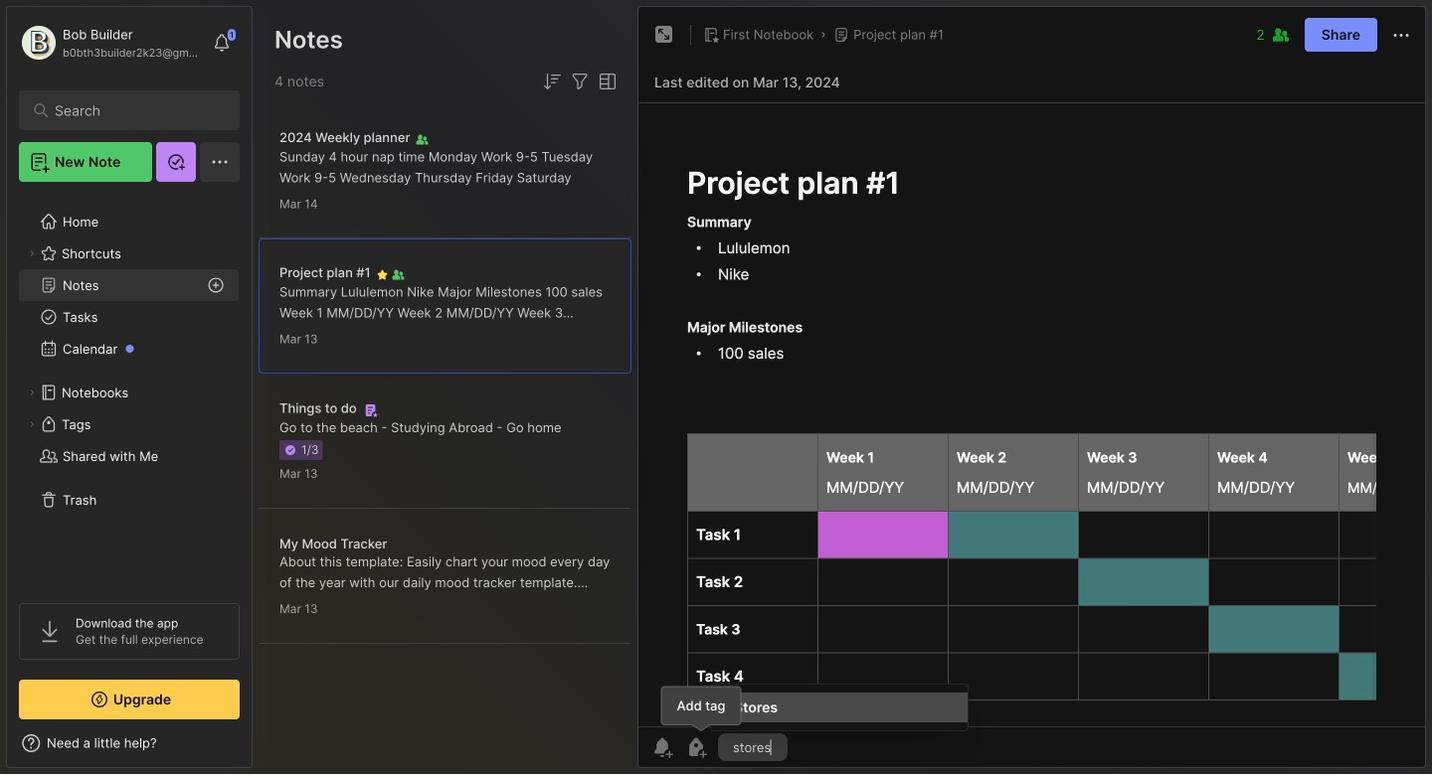 Task type: vqa. For each thing, say whether or not it's contained in the screenshot.
the Add a reminder image
yes



Task type: locate. For each thing, give the bounding box(es) containing it.
WHAT'S NEW field
[[7, 728, 252, 760]]

Add filters field
[[568, 70, 592, 93]]

add filters image
[[568, 70, 592, 93]]

Search text field
[[55, 101, 213, 120]]

Note Editor text field
[[638, 102, 1425, 727]]

View options field
[[592, 70, 620, 93]]

main element
[[0, 0, 259, 775]]

Account field
[[19, 23, 203, 63]]

None search field
[[55, 98, 213, 122]]

expand tags image
[[26, 419, 38, 431]]

tree
[[7, 194, 252, 586]]

tooltip
[[661, 687, 741, 733]]

more actions image
[[1389, 23, 1413, 47]]



Task type: describe. For each thing, give the bounding box(es) containing it.
note window element
[[637, 6, 1426, 769]]

add a reminder image
[[650, 736, 674, 760]]

tree inside the main element
[[7, 194, 252, 586]]

expand note image
[[652, 23, 676, 47]]

none search field inside the main element
[[55, 98, 213, 122]]

More actions field
[[1389, 22, 1413, 47]]

Sort options field
[[540, 70, 564, 93]]

add tag image
[[684, 736, 708, 760]]

click to collapse image
[[251, 738, 266, 762]]

expand notebooks image
[[26, 387, 38, 399]]



